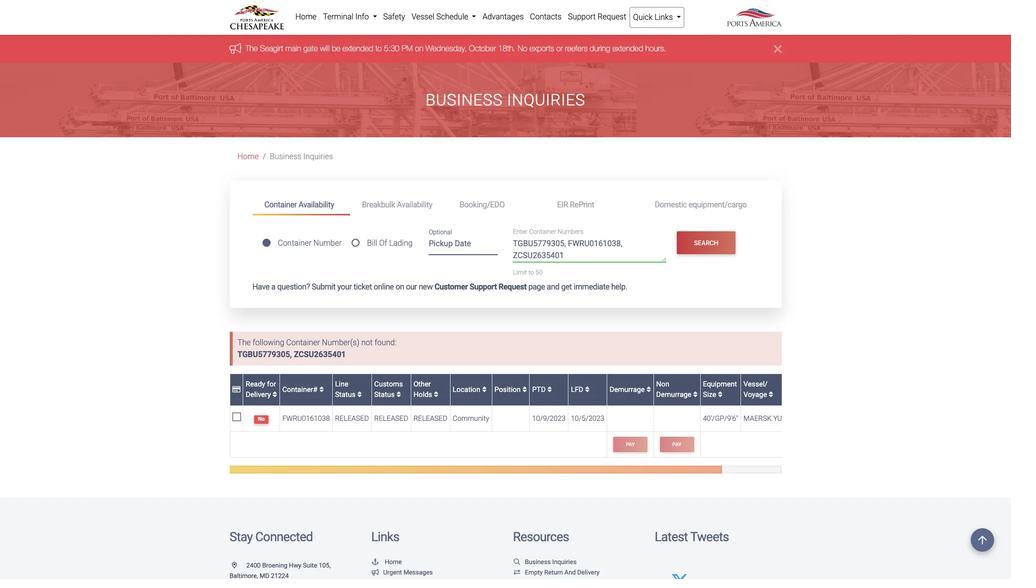 Task type: describe. For each thing, give the bounding box(es) containing it.
numbers
[[558, 228, 584, 236]]

on inside the seagirt main gate will be extended to 5:30 pm on wednesday, october 18th.  no exports or reefers during extended hours. alert
[[415, 44, 424, 53]]

0 horizontal spatial demurrage
[[610, 385, 647, 394]]

sort image inside location link
[[482, 386, 487, 393]]

vessel
[[412, 12, 435, 21]]

1 horizontal spatial request
[[598, 12, 627, 21]]

fwru0161038
[[282, 415, 330, 423]]

anchor image
[[371, 559, 379, 565]]

bill
[[367, 239, 377, 248]]

2 vertical spatial business inquiries
[[525, 558, 577, 566]]

1 vertical spatial to
[[529, 269, 534, 276]]

and
[[565, 569, 576, 576]]

wednesday,
[[426, 44, 467, 53]]

tweets
[[691, 529, 729, 544]]

container#
[[282, 385, 320, 394]]

to inside alert
[[376, 44, 382, 53]]

go to top image
[[971, 528, 995, 552]]

breakbulk availability
[[362, 200, 433, 209]]

maersk
[[744, 415, 772, 423]]

the for the seagirt main gate will be extended to 5:30 pm on wednesday, october 18th.  no exports or reefers during extended hours.
[[246, 44, 258, 53]]

gate
[[304, 44, 318, 53]]

home link for "terminal info" link
[[292, 7, 320, 27]]

not
[[361, 338, 373, 347]]

advantages
[[483, 12, 524, 21]]

hwy
[[289, 562, 301, 569]]

enter container numbers
[[513, 228, 584, 236]]

vessel/
[[744, 380, 768, 388]]

schedule
[[436, 12, 468, 21]]

enter
[[513, 228, 528, 236]]

support inside support request link
[[568, 12, 596, 21]]

Enter Container Numbers text field
[[513, 238, 667, 262]]

terminal info link
[[320, 7, 380, 27]]

contacts
[[530, 12, 562, 21]]

1 vertical spatial links
[[371, 529, 399, 544]]

hours.
[[646, 44, 667, 53]]

customs status
[[374, 380, 403, 399]]

or
[[557, 44, 563, 53]]

urgent messages
[[383, 569, 433, 576]]

lfd
[[571, 385, 585, 394]]

search
[[694, 239, 719, 247]]

latest tweets
[[655, 529, 729, 544]]

container availability link
[[253, 196, 350, 216]]

domestic equipment/cargo link
[[643, 196, 759, 214]]

bullhorn image inside "urgent messages" link
[[371, 570, 379, 576]]

reefers
[[565, 44, 588, 53]]

other holds
[[414, 380, 434, 399]]

2 released from the left
[[374, 415, 408, 423]]

urgent messages link
[[371, 569, 433, 576]]

submit
[[312, 282, 336, 292]]

1 vertical spatial support
[[470, 282, 497, 292]]

limit
[[513, 269, 527, 276]]

during
[[590, 44, 611, 53]]

found:
[[375, 338, 397, 347]]

the seagirt main gate will be extended to 5:30 pm on wednesday, october 18th.  no exports or reefers during extended hours. link
[[246, 44, 667, 53]]

sort image right 'voyage'
[[769, 391, 774, 398]]

1 vertical spatial inquiries
[[304, 152, 333, 161]]

exchange image
[[513, 570, 521, 576]]

position
[[495, 385, 523, 394]]

2400 broening hwy suite 105, baltimore, md 21224
[[230, 562, 331, 579]]

sort image down for
[[273, 391, 277, 398]]

will
[[320, 44, 330, 53]]

2 extended from the left
[[613, 44, 644, 53]]

stay connected
[[230, 529, 313, 544]]

eir
[[557, 200, 568, 209]]

be
[[332, 44, 341, 53]]

container number
[[278, 239, 342, 248]]

container left "number"
[[278, 239, 312, 248]]

18th.
[[498, 44, 516, 53]]

business inquiries link
[[513, 558, 577, 566]]

sort image left size
[[693, 391, 698, 398]]

bill of lading
[[367, 239, 413, 248]]

status for customs
[[374, 391, 395, 399]]

sort image inside container# link
[[320, 386, 324, 393]]

home for home link corresponding to "terminal info" link
[[295, 12, 317, 21]]

connected
[[255, 529, 313, 544]]

sort image down customs
[[397, 391, 401, 398]]

equipment size
[[703, 380, 737, 399]]

optional
[[429, 228, 452, 236]]

customer
[[435, 282, 468, 292]]

demurrage inside non demurrage
[[657, 391, 692, 399]]

customer support request link
[[435, 282, 527, 292]]

yukon/333e
[[774, 415, 816, 423]]

latest
[[655, 529, 688, 544]]

0 vertical spatial inquiries
[[507, 91, 586, 110]]

ready for delivery
[[246, 380, 276, 399]]

maersk yukon/333e
[[744, 415, 816, 423]]

stay
[[230, 529, 253, 544]]

quick links link
[[630, 7, 685, 28]]

following
[[253, 338, 284, 347]]

your
[[337, 282, 352, 292]]

2 vertical spatial inquiries
[[553, 558, 577, 566]]

5:30
[[384, 44, 400, 53]]

line status
[[335, 380, 357, 399]]

lading
[[389, 239, 413, 248]]

1 vertical spatial request
[[499, 282, 527, 292]]

home for the middle home link
[[238, 152, 259, 161]]

no inside alert
[[518, 44, 528, 53]]

non
[[657, 380, 670, 388]]

1 vertical spatial home link
[[238, 152, 259, 161]]

number
[[314, 239, 342, 248]]

pm
[[402, 44, 413, 53]]

empty return and delivery link
[[513, 569, 600, 576]]

credit card image
[[233, 386, 241, 393]]

terminal
[[323, 12, 354, 21]]



Task type: vqa. For each thing, say whether or not it's contained in the screenshot.
a
yes



Task type: locate. For each thing, give the bounding box(es) containing it.
no
[[518, 44, 528, 53], [258, 416, 265, 423]]

sort image right holds
[[434, 391, 439, 398]]

0 horizontal spatial delivery
[[246, 391, 271, 399]]

demurrage left non on the bottom of page
[[610, 385, 647, 394]]

1 horizontal spatial extended
[[613, 44, 644, 53]]

2 availability from the left
[[397, 200, 433, 209]]

vessel schedule
[[412, 12, 470, 21]]

ready
[[246, 380, 265, 388]]

1 vertical spatial bullhorn image
[[371, 570, 379, 576]]

10/9/2023
[[532, 415, 566, 423]]

2 status from the left
[[374, 391, 395, 399]]

1 horizontal spatial demurrage
[[657, 391, 692, 399]]

1 horizontal spatial home link
[[292, 7, 320, 27]]

21224
[[271, 572, 289, 579]]

0 vertical spatial home link
[[292, 7, 320, 27]]

0 horizontal spatial support
[[470, 282, 497, 292]]

2400
[[246, 562, 261, 569]]

have a question? submit your ticket online on our new customer support request page and get immediate help.
[[253, 282, 628, 292]]

2 horizontal spatial released
[[414, 415, 448, 423]]

the
[[246, 44, 258, 53], [238, 338, 251, 347]]

to left '5:30' on the left
[[376, 44, 382, 53]]

1 horizontal spatial no
[[518, 44, 528, 53]]

0 vertical spatial support
[[568, 12, 596, 21]]

1 horizontal spatial availability
[[397, 200, 433, 209]]

2 vertical spatial home link
[[371, 558, 402, 566]]

50
[[536, 269, 543, 276]]

request
[[598, 12, 627, 21], [499, 282, 527, 292]]

delivery right 'and'
[[578, 569, 600, 576]]

demurrage down non on the bottom of page
[[657, 391, 692, 399]]

status inside line status
[[335, 391, 356, 399]]

sort image inside ptd link
[[548, 386, 552, 393]]

sort image down equipment
[[718, 391, 723, 398]]

Optional text field
[[429, 235, 498, 255]]

ptd
[[532, 385, 548, 394]]

0 vertical spatial the
[[246, 44, 258, 53]]

1 vertical spatial the
[[238, 338, 251, 347]]

home link
[[292, 7, 320, 27], [238, 152, 259, 161], [371, 558, 402, 566]]

availability up container number
[[299, 200, 334, 209]]

home
[[295, 12, 317, 21], [238, 152, 259, 161], [385, 558, 402, 566]]

bullhorn image left seagirt
[[230, 43, 246, 54]]

10/5/2023
[[571, 415, 605, 423]]

links up anchor icon at the bottom left of page
[[371, 529, 399, 544]]

1 horizontal spatial bullhorn image
[[371, 570, 379, 576]]

0 horizontal spatial bullhorn image
[[230, 43, 246, 54]]

links right 'quick'
[[655, 12, 673, 22]]

other
[[414, 380, 431, 388]]

0 horizontal spatial home link
[[238, 152, 259, 161]]

main
[[286, 44, 301, 53]]

info
[[355, 12, 369, 21]]

0 horizontal spatial availability
[[299, 200, 334, 209]]

non demurrage
[[657, 380, 693, 399]]

bullhorn image
[[230, 43, 246, 54], [371, 570, 379, 576]]

1 horizontal spatial business
[[426, 91, 503, 110]]

the left seagirt
[[246, 44, 258, 53]]

1 availability from the left
[[299, 200, 334, 209]]

released down customs status
[[374, 415, 408, 423]]

equipment/cargo
[[689, 200, 747, 209]]

0 vertical spatial bullhorn image
[[230, 43, 246, 54]]

0 horizontal spatial links
[[371, 529, 399, 544]]

october
[[469, 44, 496, 53]]

baltimore,
[[230, 572, 258, 579]]

sort image inside lfd link
[[585, 386, 590, 393]]

eir reprint
[[557, 200, 595, 209]]

2 horizontal spatial home
[[385, 558, 402, 566]]

question?
[[277, 282, 310, 292]]

zcsu2635401
[[294, 350, 346, 359]]

sort image inside position link
[[523, 386, 527, 393]]

released down holds
[[414, 415, 448, 423]]

1 horizontal spatial to
[[529, 269, 534, 276]]

line
[[335, 380, 349, 388]]

2 vertical spatial business
[[525, 558, 551, 566]]

1 extended from the left
[[343, 44, 373, 53]]

sort image left customs status
[[357, 391, 362, 398]]

new
[[419, 282, 433, 292]]

delivery inside ready for delivery
[[246, 391, 271, 399]]

no right the 18th.
[[518, 44, 528, 53]]

business inquiries
[[426, 91, 586, 110], [270, 152, 333, 161], [525, 558, 577, 566]]

to
[[376, 44, 382, 53], [529, 269, 534, 276]]

status for line
[[335, 391, 356, 399]]

availability for container availability
[[299, 200, 334, 209]]

the for the following container number(s) not found: tgbu5779305, zcsu2635401
[[238, 338, 251, 347]]

2 horizontal spatial home link
[[371, 558, 402, 566]]

lfd link
[[571, 385, 590, 394]]

eir reprint link
[[545, 196, 643, 214]]

container right enter
[[529, 228, 556, 236]]

0 horizontal spatial request
[[499, 282, 527, 292]]

immediate
[[574, 282, 610, 292]]

status down customs
[[374, 391, 395, 399]]

availability inside breakbulk availability link
[[397, 200, 433, 209]]

booking/edo link
[[448, 196, 545, 214]]

sort image left non on the bottom of page
[[647, 386, 651, 393]]

community
[[453, 415, 489, 423]]

urgent
[[383, 569, 402, 576]]

sort image left position
[[482, 386, 487, 393]]

2 vertical spatial home
[[385, 558, 402, 566]]

of
[[379, 239, 387, 248]]

availability
[[299, 200, 334, 209], [397, 200, 433, 209]]

availability inside container availability link
[[299, 200, 334, 209]]

to left 50
[[529, 269, 534, 276]]

0 vertical spatial to
[[376, 44, 382, 53]]

md
[[260, 572, 269, 579]]

domestic equipment/cargo
[[655, 200, 747, 209]]

status down "line"
[[335, 391, 356, 399]]

released down line status
[[335, 415, 369, 423]]

the seagirt main gate will be extended to 5:30 pm on wednesday, october 18th.  no exports or reefers during extended hours. alert
[[0, 35, 1012, 63]]

page
[[529, 282, 545, 292]]

0 horizontal spatial on
[[396, 282, 404, 292]]

0 horizontal spatial status
[[335, 391, 356, 399]]

container
[[264, 200, 297, 209], [529, 228, 556, 236], [278, 239, 312, 248], [286, 338, 320, 347]]

limit to 50
[[513, 269, 543, 276]]

0 horizontal spatial released
[[335, 415, 369, 423]]

0 vertical spatial links
[[655, 12, 673, 22]]

location link
[[453, 385, 487, 394]]

business
[[426, 91, 503, 110], [270, 152, 302, 161], [525, 558, 551, 566]]

suite
[[303, 562, 317, 569]]

extended right during
[[613, 44, 644, 53]]

delivery down ready
[[246, 391, 271, 399]]

sort image left "line"
[[320, 386, 324, 393]]

1 vertical spatial business inquiries
[[270, 152, 333, 161]]

3 released from the left
[[414, 415, 448, 423]]

close image
[[774, 43, 782, 55]]

safety
[[383, 12, 405, 21]]

support right the customer
[[470, 282, 497, 292]]

support request link
[[565, 7, 630, 27]]

request down limit
[[499, 282, 527, 292]]

0 vertical spatial request
[[598, 12, 627, 21]]

the up tgbu5779305, at the bottom of page
[[238, 338, 251, 347]]

0 horizontal spatial no
[[258, 416, 265, 423]]

container up container number
[[264, 200, 297, 209]]

search button
[[677, 231, 736, 254]]

bullhorn image inside the seagirt main gate will be extended to 5:30 pm on wednesday, october 18th.  no exports or reefers during extended hours. alert
[[230, 43, 246, 54]]

sort image up 10/5/2023 at the right bottom of page
[[585, 386, 590, 393]]

number(s)
[[322, 338, 360, 347]]

sort image for position
[[523, 386, 527, 393]]

container inside the following container number(s) not found: tgbu5779305, zcsu2635401
[[286, 338, 320, 347]]

location
[[453, 385, 482, 394]]

online
[[374, 282, 394, 292]]

sort image left lfd
[[548, 386, 552, 393]]

sort image for lfd
[[585, 386, 590, 393]]

size
[[703, 391, 717, 399]]

support up the reefers
[[568, 12, 596, 21]]

on left the our
[[396, 282, 404, 292]]

have
[[253, 282, 270, 292]]

40'/gp/9'6"
[[703, 415, 739, 423]]

vessel schedule link
[[409, 7, 480, 27]]

status inside customs status
[[374, 391, 395, 399]]

0 vertical spatial home
[[295, 12, 317, 21]]

1 horizontal spatial home
[[295, 12, 317, 21]]

1 horizontal spatial released
[[374, 415, 408, 423]]

1 status from the left
[[335, 391, 356, 399]]

1 horizontal spatial status
[[374, 391, 395, 399]]

1 horizontal spatial delivery
[[578, 569, 600, 576]]

1 released from the left
[[335, 415, 369, 423]]

the seagirt main gate will be extended to 5:30 pm on wednesday, october 18th.  no exports or reefers during extended hours.
[[246, 44, 667, 53]]

holds
[[414, 391, 432, 399]]

on right pm
[[415, 44, 424, 53]]

availability for breakbulk availability
[[397, 200, 433, 209]]

exports
[[530, 44, 554, 53]]

0 vertical spatial on
[[415, 44, 424, 53]]

support
[[568, 12, 596, 21], [470, 282, 497, 292]]

no down ready for delivery
[[258, 416, 265, 423]]

terminal info
[[323, 12, 371, 21]]

sort image inside demurrage link
[[647, 386, 651, 393]]

the inside the following container number(s) not found: tgbu5779305, zcsu2635401
[[238, 338, 251, 347]]

position link
[[495, 385, 527, 394]]

1 vertical spatial home
[[238, 152, 259, 161]]

resources
[[513, 529, 569, 544]]

for
[[267, 380, 276, 388]]

quick links
[[633, 12, 675, 22]]

return
[[545, 569, 563, 576]]

vessel/ voyage
[[744, 380, 769, 399]]

help.
[[612, 282, 628, 292]]

0 horizontal spatial to
[[376, 44, 382, 53]]

bullhorn image down anchor icon at the bottom left of page
[[371, 570, 379, 576]]

advantages link
[[480, 7, 527, 27]]

domestic
[[655, 200, 687, 209]]

inquiries
[[507, 91, 586, 110], [304, 152, 333, 161], [553, 558, 577, 566]]

0 vertical spatial business inquiries
[[426, 91, 586, 110]]

0 vertical spatial no
[[518, 44, 528, 53]]

sort image
[[523, 386, 527, 393], [585, 386, 590, 393], [647, 386, 651, 393], [273, 391, 277, 398], [693, 391, 698, 398]]

105,
[[319, 562, 331, 569]]

1 vertical spatial delivery
[[578, 569, 600, 576]]

request left 'quick'
[[598, 12, 627, 21]]

0 horizontal spatial extended
[[343, 44, 373, 53]]

1 horizontal spatial support
[[568, 12, 596, 21]]

released
[[335, 415, 369, 423], [374, 415, 408, 423], [414, 415, 448, 423]]

status
[[335, 391, 356, 399], [374, 391, 395, 399]]

0 horizontal spatial business
[[270, 152, 302, 161]]

1 horizontal spatial links
[[655, 12, 673, 22]]

sort image
[[320, 386, 324, 393], [482, 386, 487, 393], [548, 386, 552, 393], [357, 391, 362, 398], [397, 391, 401, 398], [434, 391, 439, 398], [718, 391, 723, 398], [769, 391, 774, 398]]

1 vertical spatial on
[[396, 282, 404, 292]]

1 horizontal spatial on
[[415, 44, 424, 53]]

voyage
[[744, 391, 767, 399]]

search image
[[513, 559, 521, 565]]

0 vertical spatial delivery
[[246, 391, 271, 399]]

sort image left ptd
[[523, 386, 527, 393]]

0 horizontal spatial home
[[238, 152, 259, 161]]

home link for "urgent messages" link
[[371, 558, 402, 566]]

availability right breakbulk
[[397, 200, 433, 209]]

contacts link
[[527, 7, 565, 27]]

container up zcsu2635401
[[286, 338, 320, 347]]

2400 broening hwy suite 105, baltimore, md 21224 link
[[230, 562, 331, 579]]

1 vertical spatial no
[[258, 416, 265, 423]]

a
[[271, 282, 276, 292]]

2 horizontal spatial business
[[525, 558, 551, 566]]

1 vertical spatial business
[[270, 152, 302, 161]]

sort image for demurrage
[[647, 386, 651, 393]]

0 vertical spatial business
[[426, 91, 503, 110]]

the inside alert
[[246, 44, 258, 53]]

map marker alt image
[[232, 563, 245, 569]]

container# link
[[282, 385, 324, 394]]

ptd link
[[532, 385, 552, 394]]

on
[[415, 44, 424, 53], [396, 282, 404, 292]]

empty
[[525, 569, 543, 576]]

extended right be
[[343, 44, 373, 53]]

customs
[[374, 380, 403, 388]]



